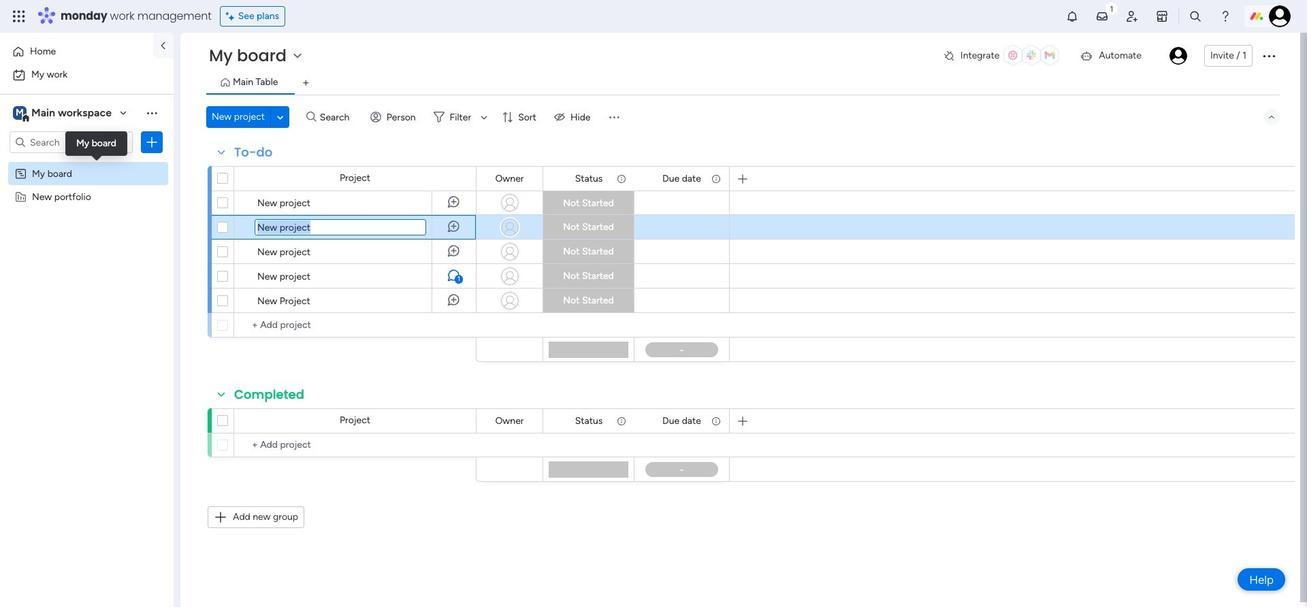 Task type: locate. For each thing, give the bounding box(es) containing it.
2 + add project text field from the top
[[241, 437, 470, 454]]

0 horizontal spatial jacob simon image
[[1170, 47, 1188, 65]]

list box
[[0, 159, 174, 392]]

tab
[[295, 72, 317, 94]]

options image down workspace options icon on the left top of page
[[145, 136, 159, 149]]

tab list
[[206, 72, 1280, 95]]

Search field
[[317, 108, 357, 127]]

1 vertical spatial jacob simon image
[[1170, 47, 1188, 65]]

1 horizontal spatial jacob simon image
[[1269, 5, 1291, 27]]

Search in workspace field
[[29, 134, 114, 150]]

workspace image
[[13, 106, 27, 121]]

1 + add project text field from the top
[[241, 317, 470, 334]]

collapse image
[[1267, 112, 1277, 123]]

None field
[[231, 144, 276, 161], [492, 171, 527, 186], [572, 171, 606, 186], [659, 171, 705, 186], [255, 220, 426, 235], [231, 386, 308, 404], [492, 414, 527, 429], [572, 414, 606, 429], [659, 414, 705, 429], [231, 144, 276, 161], [492, 171, 527, 186], [572, 171, 606, 186], [659, 171, 705, 186], [255, 220, 426, 235], [231, 386, 308, 404], [492, 414, 527, 429], [572, 414, 606, 429], [659, 414, 705, 429]]

menu image
[[607, 110, 621, 124]]

help image
[[1219, 10, 1233, 23]]

angle down image
[[277, 112, 284, 122]]

v2 search image
[[307, 109, 317, 125]]

0 vertical spatial option
[[8, 41, 145, 63]]

select product image
[[12, 10, 26, 23]]

jacob simon image
[[1269, 5, 1291, 27], [1170, 47, 1188, 65]]

1 vertical spatial + add project text field
[[241, 437, 470, 454]]

workspace options image
[[145, 106, 159, 120]]

0 horizontal spatial options image
[[145, 136, 159, 149]]

0 vertical spatial jacob simon image
[[1269, 5, 1291, 27]]

column information image
[[711, 416, 722, 427]]

1 vertical spatial option
[[8, 64, 165, 86]]

options image
[[1261, 48, 1277, 64], [145, 136, 159, 149]]

options image up collapse image
[[1261, 48, 1277, 64]]

1 horizontal spatial options image
[[1261, 48, 1277, 64]]

2 vertical spatial option
[[0, 161, 174, 164]]

0 vertical spatial + add project text field
[[241, 317, 470, 334]]

option
[[8, 41, 145, 63], [8, 64, 165, 86], [0, 161, 174, 164]]

column information image
[[616, 173, 627, 184], [711, 173, 722, 184], [616, 416, 627, 427]]

+ Add project text field
[[241, 317, 470, 334], [241, 437, 470, 454]]

1 vertical spatial options image
[[145, 136, 159, 149]]

1 image
[[1106, 1, 1118, 16]]

workspace selection element
[[13, 105, 114, 123]]



Task type: describe. For each thing, give the bounding box(es) containing it.
see plans image
[[226, 9, 238, 24]]

notifications image
[[1066, 10, 1079, 23]]

arrow down image
[[476, 109, 492, 125]]

0 vertical spatial options image
[[1261, 48, 1277, 64]]

update feed image
[[1096, 10, 1109, 23]]

invite members image
[[1126, 10, 1139, 23]]

monday marketplace image
[[1156, 10, 1169, 23]]

add view image
[[303, 78, 309, 88]]

search everything image
[[1189, 10, 1203, 23]]



Task type: vqa. For each thing, say whether or not it's contained in the screenshot.
Emoji dropdown button
no



